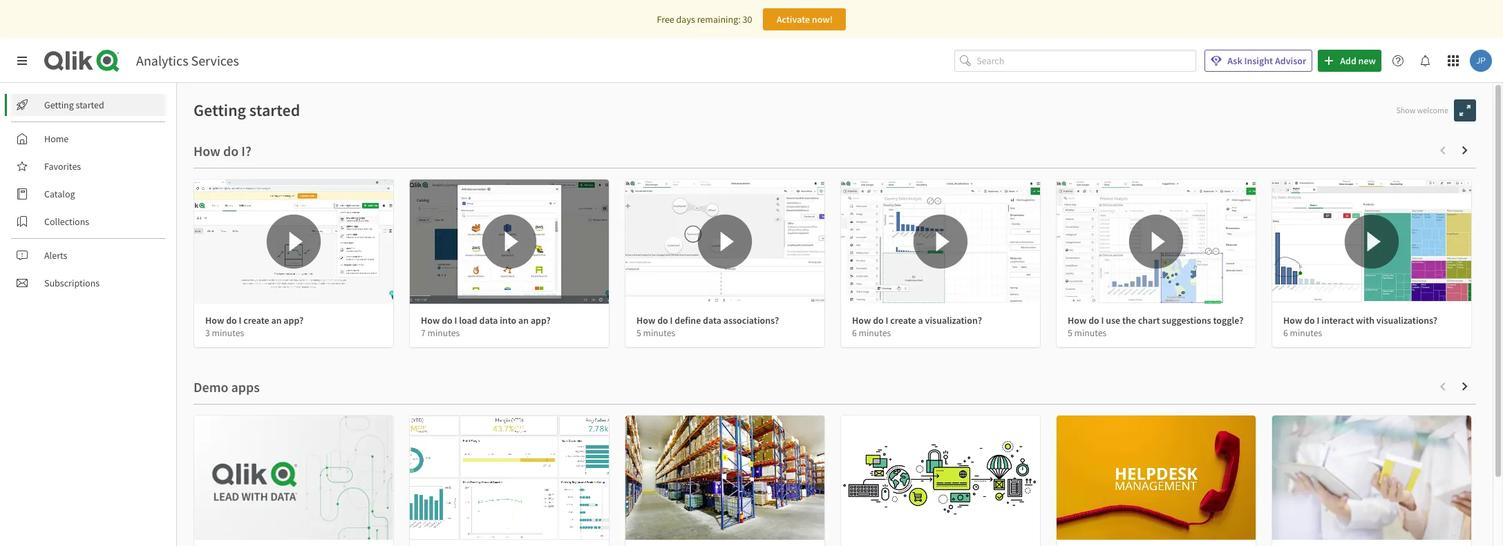 Task type: locate. For each thing, give the bounding box(es) containing it.
6 for how do i interact with visualizations?
[[1284, 328, 1288, 339]]

i inside how do i load data into an app? 7 minutes
[[455, 315, 457, 327]]

how do i define data associations? image
[[626, 180, 825, 304]]

2 5 from the left
[[1068, 328, 1073, 339]]

getting started main content
[[177, 83, 1503, 547]]

2 app? from the left
[[531, 315, 551, 327]]

create
[[244, 315, 269, 327], [891, 315, 916, 327]]

1 horizontal spatial create
[[891, 315, 916, 327]]

3 i from the left
[[670, 315, 673, 327]]

1 data from the left
[[479, 315, 498, 327]]

0 horizontal spatial started
[[76, 99, 104, 111]]

i for how do i use the chart suggestions toggle?
[[1102, 315, 1104, 327]]

6 how from the left
[[1284, 315, 1303, 327]]

5
[[637, 328, 641, 339], [1068, 328, 1073, 339]]

4 do from the left
[[873, 315, 884, 327]]

5 minutes from the left
[[1075, 328, 1107, 339]]

1 horizontal spatial an
[[518, 315, 529, 327]]

how inside how do i interact with visualizations? 6 minutes
[[1284, 315, 1303, 327]]

3 minutes from the left
[[643, 328, 676, 339]]

toggle?
[[1213, 315, 1244, 327]]

i inside how do i create an app? 3 minutes
[[239, 315, 242, 327]]

i for how do i create an app?
[[239, 315, 242, 327]]

4 i from the left
[[886, 315, 889, 327]]

minutes
[[212, 328, 244, 339], [428, 328, 460, 339], [643, 328, 676, 339], [859, 328, 891, 339], [1075, 328, 1107, 339], [1290, 328, 1323, 339]]

do for how do i load data into an app?
[[442, 315, 453, 327]]

subscriptions
[[44, 277, 100, 290]]

6 inside how do i create a visualization? 6 minutes
[[852, 328, 857, 339]]

minutes for how do i create an app?
[[212, 328, 244, 339]]

visualization?
[[925, 315, 982, 327]]

how do i create a visualization? 6 minutes
[[852, 315, 982, 339]]

do
[[226, 315, 237, 327], [442, 315, 453, 327], [657, 315, 668, 327], [873, 315, 884, 327], [1089, 315, 1100, 327], [1304, 315, 1315, 327]]

how up 7
[[421, 315, 440, 327]]

getting inside getting started link
[[44, 99, 74, 111]]

how left a on the bottom right of the page
[[852, 315, 871, 327]]

how do i use the chart suggestions toggle? element
[[1068, 315, 1244, 327]]

getting up home
[[44, 99, 74, 111]]

data left into
[[479, 315, 498, 327]]

Search text field
[[977, 50, 1197, 72]]

how for how do i use the chart suggestions toggle?
[[1068, 315, 1087, 327]]

do inside the how do i define data associations? 5 minutes
[[657, 315, 668, 327]]

how left define at the left bottom of page
[[637, 315, 656, 327]]

0 horizontal spatial 5
[[637, 328, 641, 339]]

1 how from the left
[[205, 315, 224, 327]]

do for how do i create an app?
[[226, 315, 237, 327]]

how do i define data associations? element
[[637, 315, 779, 327]]

visualizations?
[[1377, 315, 1438, 327]]

add new button
[[1318, 50, 1382, 72]]

4 minutes from the left
[[859, 328, 891, 339]]

do for how do i use the chart suggestions toggle?
[[1089, 315, 1100, 327]]

minutes right 3
[[212, 328, 244, 339]]

1 minutes from the left
[[212, 328, 244, 339]]

6
[[852, 328, 857, 339], [1284, 328, 1288, 339]]

activate now! link
[[763, 8, 846, 30]]

getting started
[[44, 99, 104, 111], [194, 100, 300, 121]]

an
[[271, 315, 282, 327], [518, 315, 529, 327]]

minutes down use in the bottom right of the page
[[1075, 328, 1107, 339]]

1 horizontal spatial app?
[[531, 315, 551, 327]]

minutes inside how do i use the chart suggestions toggle? 5 minutes
[[1075, 328, 1107, 339]]

now!
[[812, 13, 833, 26]]

days
[[676, 13, 695, 26]]

3 how from the left
[[637, 315, 656, 327]]

collections link
[[11, 211, 166, 233]]

1 horizontal spatial getting started
[[194, 100, 300, 121]]

0 horizontal spatial app?
[[284, 315, 304, 327]]

alerts link
[[11, 245, 166, 267]]

started inside main content
[[249, 100, 300, 121]]

5 inside how do i use the chart suggestions toggle? 5 minutes
[[1068, 328, 1073, 339]]

how inside the how do i define data associations? 5 minutes
[[637, 315, 656, 327]]

analytics
[[136, 52, 188, 69]]

remaining:
[[697, 13, 741, 26]]

activate
[[777, 13, 810, 26]]

demo app - order-to-cash analytics image
[[841, 416, 1040, 541]]

getting started up home link
[[44, 99, 104, 111]]

2 do from the left
[[442, 315, 453, 327]]

started
[[76, 99, 104, 111], [249, 100, 300, 121]]

show welcome
[[1397, 105, 1449, 115]]

insight
[[1245, 55, 1273, 67]]

how do i load data into an app? element
[[421, 315, 551, 327]]

6 i from the left
[[1317, 315, 1320, 327]]

1 i from the left
[[239, 315, 242, 327]]

data right define at the left bottom of page
[[703, 315, 722, 327]]

create inside how do i create a visualization? 6 minutes
[[891, 315, 916, 327]]

do inside how do i use the chart suggestions toggle? 5 minutes
[[1089, 315, 1100, 327]]

i
[[239, 315, 242, 327], [455, 315, 457, 327], [670, 315, 673, 327], [886, 315, 889, 327], [1102, 315, 1104, 327], [1317, 315, 1320, 327]]

5 do from the left
[[1089, 315, 1100, 327]]

minutes inside how do i create a visualization? 6 minutes
[[859, 328, 891, 339]]

getting started inside main content
[[194, 100, 300, 121]]

favorites
[[44, 160, 81, 173]]

the
[[1123, 315, 1136, 327]]

do inside how do i load data into an app? 7 minutes
[[442, 315, 453, 327]]

how for how do i create an app?
[[205, 315, 224, 327]]

create for a
[[891, 315, 916, 327]]

data inside the how do i define data associations? 5 minutes
[[703, 315, 722, 327]]

2 6 from the left
[[1284, 328, 1288, 339]]

activate now!
[[777, 13, 833, 26]]

getting down services
[[194, 100, 246, 121]]

minutes down define at the left bottom of page
[[643, 328, 676, 339]]

do inside how do i create an app? 3 minutes
[[226, 315, 237, 327]]

an inside how do i create an app? 3 minutes
[[271, 315, 282, 327]]

do inside how do i create a visualization? 6 minutes
[[873, 315, 884, 327]]

started inside navigation pane element
[[76, 99, 104, 111]]

show
[[1397, 105, 1416, 115]]

1 horizontal spatial 6
[[1284, 328, 1288, 339]]

getting started down services
[[194, 100, 300, 121]]

app?
[[284, 315, 304, 327], [531, 315, 551, 327]]

0 horizontal spatial getting
[[44, 99, 74, 111]]

i inside the how do i define data associations? 5 minutes
[[670, 315, 673, 327]]

2 minutes from the left
[[428, 328, 460, 339]]

how inside how do i load data into an app? 7 minutes
[[421, 315, 440, 327]]

0 horizontal spatial data
[[479, 315, 498, 327]]

minutes right 7
[[428, 328, 460, 339]]

close sidebar menu image
[[17, 55, 28, 66]]

free days remaining: 30
[[657, 13, 752, 26]]

how inside how do i use the chart suggestions toggle? 5 minutes
[[1068, 315, 1087, 327]]

4 how from the left
[[852, 315, 871, 327]]

minutes inside how do i interact with visualizations? 6 minutes
[[1290, 328, 1323, 339]]

create for an
[[244, 315, 269, 327]]

0 horizontal spatial getting started
[[44, 99, 104, 111]]

6 minutes from the left
[[1290, 328, 1323, 339]]

1 horizontal spatial getting
[[194, 100, 246, 121]]

minutes inside the how do i define data associations? 5 minutes
[[643, 328, 676, 339]]

do inside how do i interact with visualizations? 6 minutes
[[1304, 315, 1315, 327]]

data inside how do i load data into an app? 7 minutes
[[479, 315, 498, 327]]

2 how from the left
[[421, 315, 440, 327]]

minutes inside how do i create an app? 3 minutes
[[212, 328, 244, 339]]

james peterson image
[[1470, 50, 1492, 72]]

advisor
[[1275, 55, 1307, 67]]

minutes down the interact
[[1290, 328, 1323, 339]]

navigation pane element
[[0, 88, 176, 300]]

data
[[479, 315, 498, 327], [703, 315, 722, 327]]

how do i interact with visualizations? image
[[1273, 180, 1472, 304]]

demo app - helpdesk management image
[[1057, 416, 1256, 541]]

create inside how do i create an app? 3 minutes
[[244, 315, 269, 327]]

add new
[[1340, 55, 1376, 67]]

2 create from the left
[[891, 315, 916, 327]]

how
[[205, 315, 224, 327], [421, 315, 440, 327], [637, 315, 656, 327], [852, 315, 871, 327], [1068, 315, 1087, 327], [1284, 315, 1303, 327]]

1 do from the left
[[226, 315, 237, 327]]

3 do from the left
[[657, 315, 668, 327]]

how inside how do i create an app? 3 minutes
[[205, 315, 224, 327]]

6 do from the left
[[1304, 315, 1315, 327]]

1 an from the left
[[271, 315, 282, 327]]

0 horizontal spatial an
[[271, 315, 282, 327]]

i inside how do i use the chart suggestions toggle? 5 minutes
[[1102, 315, 1104, 327]]

1 horizontal spatial data
[[703, 315, 722, 327]]

ask
[[1228, 55, 1243, 67]]

1 app? from the left
[[284, 315, 304, 327]]

show welcome image
[[1460, 105, 1471, 116]]

i for how do i interact with visualizations?
[[1317, 315, 1320, 327]]

how up 3
[[205, 315, 224, 327]]

minutes down how do i create a visualization? element at right
[[859, 328, 891, 339]]

catalog
[[44, 188, 75, 200]]

1 horizontal spatial 5
[[1068, 328, 1073, 339]]

how left use in the bottom right of the page
[[1068, 315, 1087, 327]]

2 an from the left
[[518, 315, 529, 327]]

alerts
[[44, 250, 67, 262]]

app? inside how do i load data into an app? 7 minutes
[[531, 315, 551, 327]]

1 6 from the left
[[852, 328, 857, 339]]

0 horizontal spatial 6
[[852, 328, 857, 339]]

1 create from the left
[[244, 315, 269, 327]]

i inside how do i interact with visualizations? 6 minutes
[[1317, 315, 1320, 327]]

1 5 from the left
[[637, 328, 641, 339]]

how inside how do i create a visualization? 6 minutes
[[852, 315, 871, 327]]

how left the interact
[[1284, 315, 1303, 327]]

5 how from the left
[[1068, 315, 1087, 327]]

6 inside how do i interact with visualizations? 6 minutes
[[1284, 328, 1288, 339]]

0 horizontal spatial create
[[244, 315, 269, 327]]

analytics services
[[136, 52, 239, 69]]

i inside how do i create a visualization? 6 minutes
[[886, 315, 889, 327]]

getting inside getting started main content
[[194, 100, 246, 121]]

2 i from the left
[[455, 315, 457, 327]]

welcome
[[1418, 105, 1449, 115]]

do for how do i create a visualization?
[[873, 315, 884, 327]]

1 horizontal spatial started
[[249, 100, 300, 121]]

getting
[[44, 99, 74, 111], [194, 100, 246, 121]]

do for how do i interact with visualizations?
[[1304, 315, 1315, 327]]

5 i from the left
[[1102, 315, 1104, 327]]

2 data from the left
[[703, 315, 722, 327]]

catalog link
[[11, 183, 166, 205]]

i for how do i create a visualization?
[[886, 315, 889, 327]]



Task type: vqa. For each thing, say whether or not it's contained in the screenshot.
third I
yes



Task type: describe. For each thing, give the bounding box(es) containing it.
demo app - pharma sales image
[[1273, 416, 1472, 541]]

how do i create a visualization? element
[[852, 315, 982, 327]]

how do i use the chart suggestions toggle? 5 minutes
[[1068, 315, 1244, 339]]

define
[[675, 315, 701, 327]]

an inside how do i load data into an app? 7 minutes
[[518, 315, 529, 327]]

5 inside the how do i define data associations? 5 minutes
[[637, 328, 641, 339]]

ask insight advisor button
[[1205, 50, 1313, 72]]

data for associations?
[[703, 315, 722, 327]]

minutes inside how do i load data into an app? 7 minutes
[[428, 328, 460, 339]]

home
[[44, 133, 69, 145]]

how do i create a visualization? image
[[841, 180, 1040, 304]]

how do i interact with visualizations? 6 minutes
[[1284, 315, 1438, 339]]

favorites link
[[11, 156, 166, 178]]

minutes for how do i define data associations?
[[643, 328, 676, 339]]

analytics services element
[[136, 52, 239, 69]]

how do i interact with visualizations? element
[[1284, 315, 1438, 327]]

associations?
[[724, 315, 779, 327]]

how do i define data associations? 5 minutes
[[637, 315, 779, 339]]

suggestions
[[1162, 315, 1211, 327]]

6 for how do i create a visualization?
[[852, 328, 857, 339]]

how do i create an app? image
[[194, 180, 393, 304]]

how for how do i load data into an app?
[[421, 315, 440, 327]]

searchbar element
[[955, 50, 1197, 72]]

3
[[205, 328, 210, 339]]

services
[[191, 52, 239, 69]]

app? inside how do i create an app? 3 minutes
[[284, 315, 304, 327]]

free
[[657, 13, 675, 26]]

ask insight advisor
[[1228, 55, 1307, 67]]

demo app - visualization showcase image
[[194, 416, 393, 541]]

getting started inside navigation pane element
[[44, 99, 104, 111]]

with
[[1356, 315, 1375, 327]]

getting started link
[[11, 94, 166, 116]]

a
[[918, 315, 923, 327]]

collections
[[44, 216, 89, 228]]

how do i load data into an app? 7 minutes
[[421, 315, 551, 339]]

i for how do i define data associations?
[[670, 315, 673, 327]]

how do i use the chart suggestions toggle? image
[[1057, 180, 1256, 304]]

how for how do i interact with visualizations?
[[1284, 315, 1303, 327]]

load
[[459, 315, 477, 327]]

minutes for how do i create a visualization?
[[859, 328, 891, 339]]

interact
[[1322, 315, 1354, 327]]

into
[[500, 315, 517, 327]]

demo app - beginner's tutorial image
[[410, 416, 609, 541]]

how for how do i define data associations?
[[637, 315, 656, 327]]

minutes for how do i interact with visualizations?
[[1290, 328, 1323, 339]]

new
[[1359, 55, 1376, 67]]

30
[[743, 13, 752, 26]]

how for how do i create a visualization?
[[852, 315, 871, 327]]

add
[[1340, 55, 1357, 67]]

data for into
[[479, 315, 498, 327]]

how do i create an app? element
[[205, 315, 304, 327]]

home link
[[11, 128, 166, 150]]

i for how do i load data into an app?
[[455, 315, 457, 327]]

chart
[[1138, 315, 1160, 327]]

demo app - sap procurement image
[[626, 416, 825, 541]]

how do i create an app? 3 minutes
[[205, 315, 304, 339]]

subscriptions link
[[11, 272, 166, 294]]

how do i load data into an app? image
[[410, 180, 609, 304]]

do for how do i define data associations?
[[657, 315, 668, 327]]

7
[[421, 328, 426, 339]]

use
[[1106, 315, 1121, 327]]



